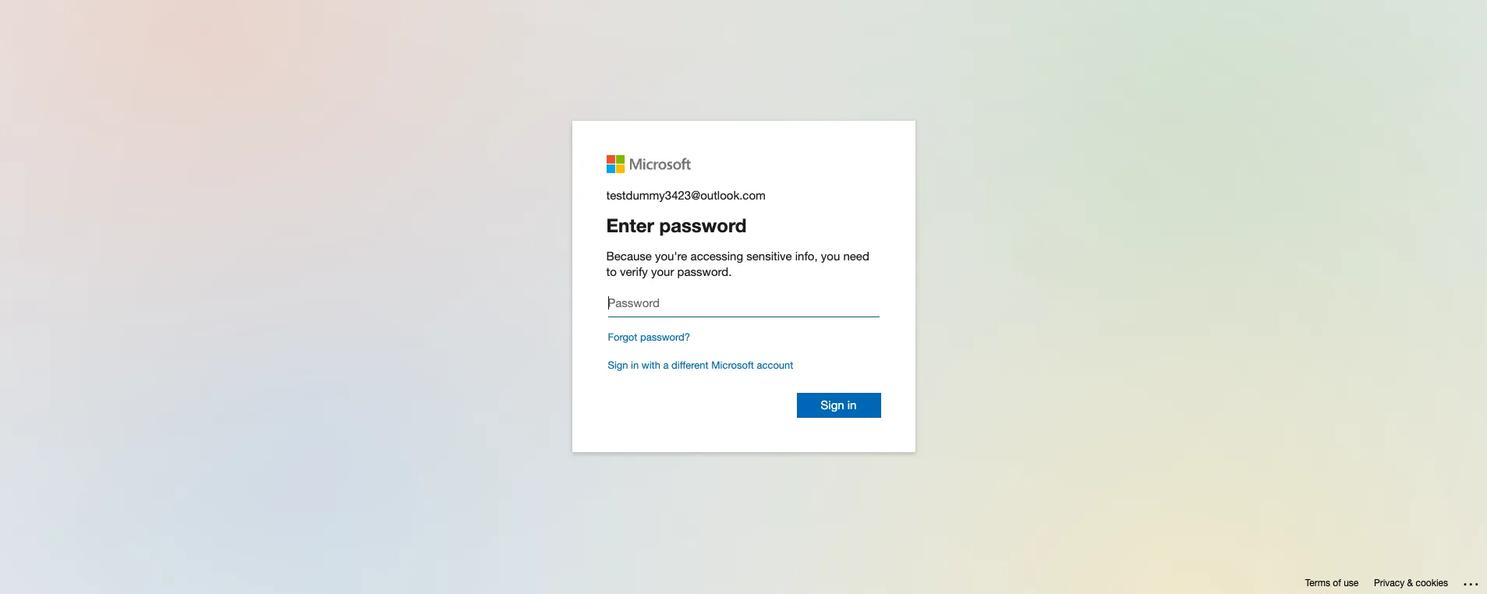 Task type: locate. For each thing, give the bounding box(es) containing it.
with
[[642, 359, 661, 371]]

cookies
[[1416, 578, 1449, 589]]

password.
[[678, 265, 732, 278]]

enter password heading
[[607, 214, 881, 236]]

of
[[1333, 578, 1342, 589]]

account
[[757, 359, 794, 371]]

a
[[663, 359, 669, 371]]

forgot
[[608, 331, 638, 343]]

sign
[[608, 359, 628, 371]]

enter
[[607, 214, 654, 236]]

Enter the password for testdummy3423@outlook.com password field
[[608, 289, 880, 317]]

&
[[1408, 578, 1414, 589]]

different
[[672, 359, 709, 371]]

testdummy3423@outlook.com
[[607, 189, 766, 202]]

None submit
[[797, 393, 881, 418]]

to
[[607, 265, 617, 278]]

privacy & cookies link
[[1374, 573, 1449, 594]]

your
[[651, 265, 674, 278]]

sign in with a different microsoft account
[[608, 359, 794, 371]]

terms of use link
[[1306, 573, 1359, 594]]

terms of use
[[1306, 578, 1359, 589]]

password
[[660, 214, 747, 236]]

privacy & cookies
[[1374, 578, 1449, 589]]



Task type: vqa. For each thing, say whether or not it's contained in the screenshot.
heading
no



Task type: describe. For each thing, give the bounding box(es) containing it.
enter password
[[607, 214, 747, 236]]

forgot password? link
[[608, 331, 690, 343]]

you
[[821, 249, 840, 263]]

use
[[1344, 578, 1359, 589]]

microsoft
[[712, 359, 754, 371]]

info,
[[796, 249, 818, 263]]

privacy
[[1374, 578, 1405, 589]]

password?
[[640, 331, 690, 343]]

sign in with a different microsoft account link
[[608, 359, 794, 371]]

need
[[844, 249, 870, 263]]

verify
[[620, 265, 648, 278]]

...
[[1464, 574, 1481, 588]]

forgot password?
[[608, 331, 690, 343]]

terms
[[1306, 578, 1331, 589]]

because
[[607, 249, 652, 263]]

... button
[[1464, 573, 1481, 590]]

accessing
[[691, 249, 744, 263]]

sensitive
[[747, 249, 792, 263]]

microsoft image
[[607, 155, 691, 174]]

you're
[[655, 249, 688, 263]]

in
[[631, 359, 639, 371]]

because you're accessing sensitive info, you need to verify your password.
[[607, 249, 870, 278]]



